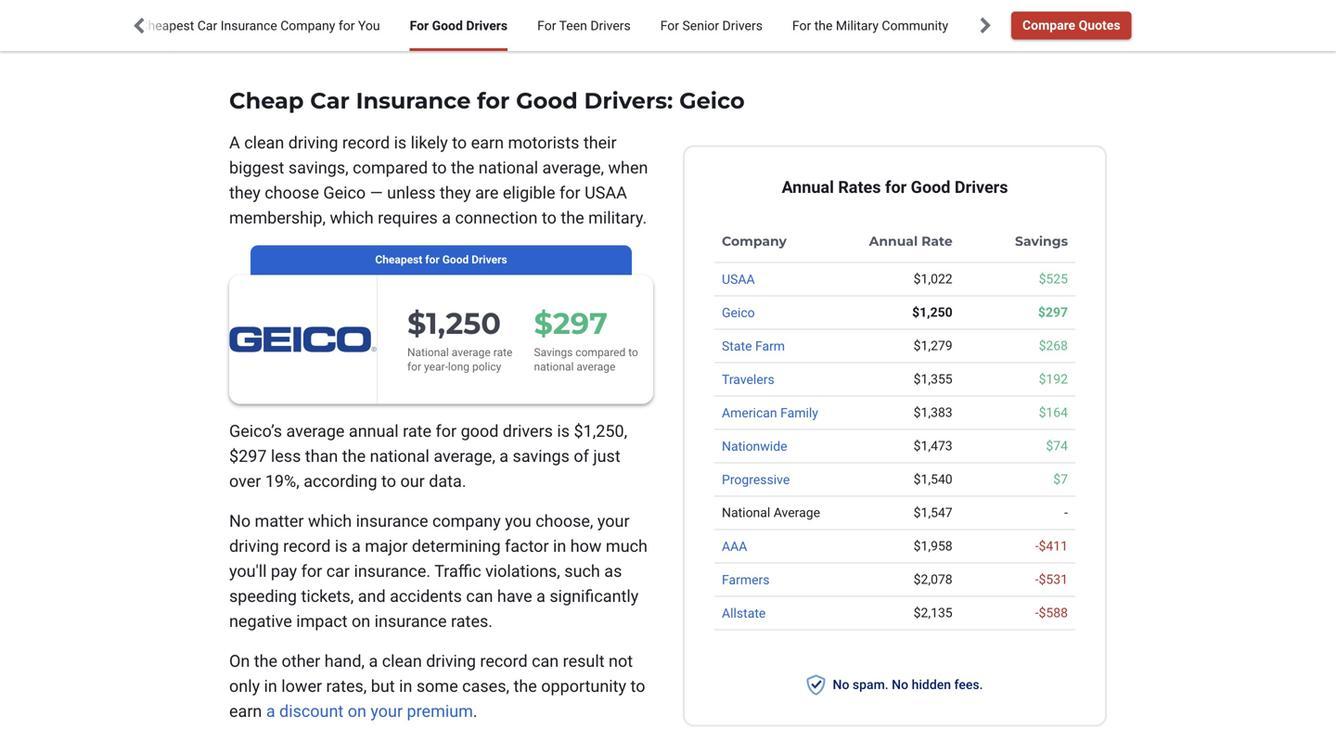 Task type: vqa. For each thing, say whether or not it's contained in the screenshot.


Task type: describe. For each thing, give the bounding box(es) containing it.
cases,
[[462, 677, 509, 696]]

a inside a clean driving record is likely to earn motorists their biggest savings, compared to the national average, when they choose geico — unless they are eligible for usaa membership, which requires a connection to the military.
[[442, 209, 451, 228]]

-$588
[[1035, 606, 1068, 621]]

in inside no matter which insurance company you choose, your driving record is a major determining factor in how much you'll pay for car insurance. traffic violations, such as speeding tickets, and accidents can have a significantly negative impact on insurance rates.
[[553, 537, 566, 556]]

farmers
[[722, 573, 770, 588]]

drivers for for teen drivers
[[590, 18, 631, 33]]

1 vertical spatial usaa
[[722, 272, 755, 287]]

for inside a clean driving record is likely to earn motorists their biggest savings, compared to the national average, when they choose geico — unless they are eligible for usaa membership, which requires a connection to the military.
[[560, 183, 581, 203]]

$1,250 national average rate for year-long policy
[[407, 305, 513, 373]]

2 they from the left
[[440, 183, 471, 203]]

travelers link
[[722, 372, 775, 387]]

a discount on your premium .
[[266, 702, 478, 721]]

for left you at the top left
[[339, 18, 355, 33]]

how
[[570, 537, 602, 556]]

1 horizontal spatial savings
[[1015, 233, 1068, 249]]

premium
[[407, 702, 473, 721]]

on
[[229, 652, 250, 671]]

you'll
[[229, 562, 267, 581]]

driving inside on the other hand, a clean driving record can result not only in lower rates, but in some cases, the opportunity to earn
[[426, 652, 476, 671]]

according
[[304, 472, 377, 491]]

for the military community
[[792, 18, 948, 33]]

average
[[774, 505, 820, 521]]

1 vertical spatial national
[[722, 505, 771, 521]]

for down requires
[[425, 254, 440, 267]]

than
[[305, 447, 338, 466]]

2 vertical spatial good
[[442, 254, 469, 267]]

rate for geico's
[[403, 422, 432, 441]]

geico's average annual rate for good drivers is $1,250, $297 less than the national average, a savings of just over 19%, according to our data.
[[229, 422, 627, 491]]

and
[[358, 587, 386, 606]]

car for cheap
[[310, 87, 350, 114]]

the inside 'link'
[[814, 18, 833, 33]]

aaa
[[722, 539, 747, 554]]

$74
[[1046, 439, 1068, 454]]

-$531
[[1035, 572, 1068, 588]]

average, inside geico's average annual rate for good drivers is $1,250, $297 less than the national average, a savings of just over 19%, according to our data.
[[434, 447, 495, 466]]

connection
[[455, 209, 538, 228]]

insurance for company
[[221, 18, 277, 33]]

likely
[[411, 133, 448, 153]]

for teen drivers
[[537, 18, 631, 33]]

usaa link
[[722, 272, 755, 287]]

the left military. in the top of the page
[[561, 209, 584, 228]]

earn inside a clean driving record is likely to earn motorists their biggest savings, compared to the national average, when they choose geico — unless they are eligible for usaa membership, which requires a connection to the military.
[[471, 133, 504, 153]]

cheapest car insurance company for you
[[140, 18, 380, 33]]

compare quotes
[[1023, 18, 1121, 33]]

for senior drivers link
[[660, 0, 763, 51]]

-$411
[[1035, 539, 1068, 554]]

geico link
[[722, 305, 755, 321]]

year-
[[424, 360, 448, 373]]

drivers: geico
[[584, 87, 745, 114]]

rates.
[[451, 612, 493, 631]]

savings
[[513, 447, 570, 466]]

progressive link
[[722, 472, 790, 488]]

are
[[475, 183, 499, 203]]

a inside geico's average annual rate for good drivers is $1,250, $297 less than the national average, a savings of just over 19%, according to our data.
[[500, 447, 509, 466]]

average inside $297 savings compared to national average
[[577, 360, 616, 373]]

cheapest for cheapest for good drivers
[[375, 254, 423, 267]]

progressive
[[722, 472, 790, 488]]

state farm
[[722, 339, 785, 354]]

for for for senior drivers
[[660, 18, 679, 33]]

a inside on the other hand, a clean driving record can result not only in lower rates, but in some cases, the opportunity to earn
[[369, 652, 378, 671]]

national inside the $1,250 national average rate for year-long policy
[[407, 346, 449, 359]]

just
[[593, 447, 621, 466]]

major
[[365, 537, 408, 556]]

over
[[229, 472, 261, 491]]

for good
[[477, 87, 578, 114]]

savings,
[[288, 158, 349, 178]]

average, inside a clean driving record is likely to earn motorists their biggest savings, compared to the national average, when they choose geico — unless they are eligible for usaa membership, which requires a connection to the military.
[[542, 158, 604, 178]]

$1,355
[[914, 372, 953, 387]]

$1,540
[[914, 472, 953, 487]]

- for -$531
[[1035, 572, 1039, 588]]

only
[[229, 677, 260, 696]]

compared inside a clean driving record is likely to earn motorists their biggest savings, compared to the national average, when they choose geico — unless they are eligible for usaa membership, which requires a connection to the military.
[[353, 158, 428, 178]]

senior
[[683, 18, 719, 33]]

long
[[448, 360, 470, 373]]

farm
[[755, 339, 785, 354]]

national average
[[722, 505, 820, 521]]

no spam. no hidden fees.
[[833, 677, 983, 693]]

data.
[[429, 472, 466, 491]]

move left image
[[128, 14, 150, 36]]

record inside on the other hand, a clean driving record can result not only in lower rates, but in some cases, the opportunity to earn
[[480, 652, 528, 671]]

for senior drivers
[[660, 18, 763, 33]]

travelers
[[722, 372, 775, 387]]

drivers for for senior drivers
[[722, 18, 763, 33]]

1 horizontal spatial company
[[722, 233, 787, 249]]

requires
[[378, 209, 438, 228]]

$164
[[1039, 405, 1068, 421]]

speeding
[[1020, 18, 1074, 33]]

$268
[[1039, 338, 1068, 354]]

for for for teen drivers
[[537, 18, 556, 33]]

clean inside a clean driving record is likely to earn motorists their biggest savings, compared to the national average, when they choose geico — unless they are eligible for usaa membership, which requires a connection to the military.
[[244, 133, 284, 153]]

rate for $1,250
[[493, 346, 513, 359]]

$2,135
[[914, 606, 953, 621]]

american family
[[722, 405, 818, 421]]

1 vertical spatial on
[[348, 702, 366, 721]]

compared inside $297 savings compared to national average
[[576, 346, 626, 359]]

a clean driving record is likely to earn motorists their biggest savings, compared to the national average, when they choose geico — unless they are eligible for usaa membership, which requires a connection to the military.
[[229, 133, 648, 228]]

a
[[229, 133, 240, 153]]

of
[[574, 447, 589, 466]]

drivers
[[503, 422, 553, 441]]

for good drivers link
[[410, 0, 508, 51]]

have
[[497, 587, 532, 606]]

cheapest for cheapest car insurance company for you
[[140, 18, 194, 33]]

$297 inside geico's average annual rate for good drivers is $1,250, $297 less than the national average, a savings of just over 19%, according to our data.
[[229, 447, 267, 466]]

earn inside on the other hand, a clean driving record can result not only in lower rates, but in some cases, the opportunity to earn
[[229, 702, 262, 721]]

annual
[[349, 422, 399, 441]]

policy
[[472, 360, 501, 373]]

no for no matter which insurance company you choose, your driving record is a major determining factor in how much you'll pay for car insurance. traffic violations, such as speeding tickets, and accidents can have a significantly negative impact on insurance rates.
[[229, 512, 251, 531]]

1 vertical spatial geico
[[722, 305, 755, 321]]

a discount on your premium link
[[266, 702, 473, 721]]

insurance.
[[354, 562, 431, 581]]

average inside geico's average annual rate for good drivers is $1,250, $297 less than the national average, a savings of just over 19%, according to our data.
[[286, 422, 345, 441]]

negative
[[229, 612, 292, 631]]

$297 for $297
[[1038, 305, 1068, 320]]

clean inside on the other hand, a clean driving record can result not only in lower rates, but in some cases, the opportunity to earn
[[382, 652, 422, 671]]

some
[[417, 677, 458, 696]]

1 horizontal spatial in
[[399, 677, 412, 696]]

for right rates on the right
[[885, 178, 907, 197]]

after a speeding ticket link
[[978, 0, 1112, 51]]

hand,
[[325, 652, 365, 671]]

discount
[[279, 702, 344, 721]]

is inside a clean driving record is likely to earn motorists their biggest savings, compared to the national average, when they choose geico — unless they are eligible for usaa membership, which requires a connection to the military.
[[394, 133, 407, 153]]

a right "have"
[[536, 587, 546, 606]]

$525
[[1039, 272, 1068, 287]]

other
[[282, 652, 320, 671]]

$7
[[1054, 472, 1068, 487]]

savings inside $297 savings compared to national average
[[534, 346, 573, 359]]

no for no spam. no hidden fees.
[[833, 677, 850, 693]]

choose
[[265, 183, 319, 203]]

when
[[608, 158, 648, 178]]

for inside no matter which insurance company you choose, your driving record is a major determining factor in how much you'll pay for car insurance. traffic violations, such as speeding tickets, and accidents can have a significantly negative impact on insurance rates.
[[301, 562, 322, 581]]

car for cheapest
[[197, 18, 217, 33]]



Task type: locate. For each thing, give the bounding box(es) containing it.
on inside no matter which insurance company you choose, your driving record is a major determining factor in how much you'll pay for car insurance. traffic violations, such as speeding tickets, and accidents can have a significantly negative impact on insurance rates.
[[352, 612, 370, 631]]

cheap
[[229, 87, 304, 114]]

a right after
[[1010, 18, 1017, 33]]

is inside geico's average annual rate for good drivers is $1,250, $297 less than the national average, a savings of just over 19%, according to our data.
[[557, 422, 570, 441]]

national down progressive link
[[722, 505, 771, 521]]

nationwide
[[722, 439, 787, 454]]

1 horizontal spatial usaa
[[722, 272, 755, 287]]

0 horizontal spatial annual
[[782, 178, 834, 197]]

community
[[882, 18, 948, 33]]

1 horizontal spatial insurance
[[356, 87, 471, 114]]

your inside no matter which insurance company you choose, your driving record is a major determining factor in how much you'll pay for car insurance. traffic violations, such as speeding tickets, and accidents can have a significantly negative impact on insurance rates.
[[598, 512, 630, 531]]

$297
[[1038, 305, 1068, 320], [534, 305, 608, 341], [229, 447, 267, 466]]

- up -$588
[[1035, 572, 1039, 588]]

1 vertical spatial clean
[[382, 652, 422, 671]]

for left teen
[[537, 18, 556, 33]]

national inside a clean driving record is likely to earn motorists their biggest savings, compared to the national average, when they choose geico — unless they are eligible for usaa membership, which requires a connection to the military.
[[479, 158, 538, 178]]

can inside on the other hand, a clean driving record can result not only in lower rates, but in some cases, the opportunity to earn
[[532, 652, 559, 671]]

record inside no matter which insurance company you choose, your driving record is a major determining factor in how much you'll pay for car insurance. traffic violations, such as speeding tickets, and accidents can have a significantly negative impact on insurance rates.
[[283, 537, 331, 556]]

choose,
[[536, 512, 593, 531]]

for teen drivers link
[[537, 0, 631, 51]]

national up "our" in the left bottom of the page
[[370, 447, 430, 466]]

1 vertical spatial company
[[722, 233, 787, 249]]

is left likely
[[394, 133, 407, 153]]

which inside no matter which insurance company you choose, your driving record is a major determining factor in how much you'll pay for car insurance. traffic violations, such as speeding tickets, and accidents can have a significantly negative impact on insurance rates.
[[308, 512, 352, 531]]

move right image
[[974, 14, 997, 36]]

a down drivers
[[500, 447, 509, 466]]

on down "and"
[[352, 612, 370, 631]]

fees.
[[954, 677, 983, 693]]

for for for good drivers
[[410, 18, 429, 33]]

1 vertical spatial earn
[[229, 702, 262, 721]]

they
[[229, 183, 261, 203], [440, 183, 471, 203]]

1 vertical spatial insurance
[[356, 87, 471, 114]]

0 vertical spatial usaa
[[585, 183, 627, 203]]

record up cases,
[[480, 652, 528, 671]]

for right you at the top left
[[410, 18, 429, 33]]

is inside no matter which insurance company you choose, your driving record is a major determining factor in how much you'll pay for car insurance. traffic violations, such as speeding tickets, and accidents can have a significantly negative impact on insurance rates.
[[335, 537, 348, 556]]

driving
[[288, 133, 338, 153], [229, 537, 279, 556], [426, 652, 476, 671]]

which down —
[[330, 209, 374, 228]]

good down connection on the left
[[442, 254, 469, 267]]

geico down usaa link
[[722, 305, 755, 321]]

$1,279
[[914, 338, 953, 354]]

average, down good
[[434, 447, 495, 466]]

no left spam.
[[833, 677, 850, 693]]

1 vertical spatial savings
[[534, 346, 573, 359]]

for inside geico's average annual rate for good drivers is $1,250, $297 less than the national average, a savings of just over 19%, according to our data.
[[436, 422, 457, 441]]

compare
[[1023, 18, 1076, 33]]

allstate
[[722, 606, 766, 621]]

national
[[407, 346, 449, 359], [722, 505, 771, 521]]

insurance
[[356, 512, 428, 531], [375, 612, 447, 631]]

2 horizontal spatial no
[[892, 677, 909, 693]]

0 vertical spatial is
[[394, 133, 407, 153]]

earn down 'cheap car insurance for good drivers: geico'
[[471, 133, 504, 153]]

annual rate
[[869, 233, 953, 249]]

for left year-
[[407, 360, 421, 373]]

for the military community link
[[792, 0, 948, 51]]

0 horizontal spatial average
[[286, 422, 345, 441]]

for
[[410, 18, 429, 33], [537, 18, 556, 33], [660, 18, 679, 33], [792, 18, 811, 33]]

national up year-
[[407, 346, 449, 359]]

geico inside a clean driving record is likely to earn motorists their biggest savings, compared to the national average, when they choose geico — unless they are eligible for usaa membership, which requires a connection to the military.
[[323, 183, 366, 203]]

rates
[[838, 178, 881, 197]]

$192
[[1039, 372, 1068, 387]]

3 for from the left
[[660, 18, 679, 33]]

insurance down accidents
[[375, 612, 447, 631]]

0 vertical spatial company
[[280, 18, 335, 33]]

0 horizontal spatial national
[[407, 346, 449, 359]]

company
[[280, 18, 335, 33], [722, 233, 787, 249]]

19%,
[[265, 472, 300, 491]]

1 horizontal spatial driving
[[288, 133, 338, 153]]

rate up policy
[[493, 346, 513, 359]]

motorists
[[508, 133, 579, 153]]

insurance for for good
[[356, 87, 471, 114]]

1 vertical spatial driving
[[229, 537, 279, 556]]

your down but
[[371, 702, 403, 721]]

for left military
[[792, 18, 811, 33]]

your
[[598, 512, 630, 531], [371, 702, 403, 721]]

- for -
[[1065, 505, 1068, 521]]

0 vertical spatial geico
[[323, 183, 366, 203]]

—
[[370, 183, 383, 203]]

1 horizontal spatial rate
[[493, 346, 513, 359]]

company up usaa link
[[722, 233, 787, 249]]

$1,250
[[912, 305, 953, 320], [407, 305, 501, 341]]

1 horizontal spatial annual
[[869, 233, 918, 249]]

such
[[564, 562, 600, 581]]

2 $1,250 from the left
[[407, 305, 501, 341]]

0 horizontal spatial compared
[[353, 158, 428, 178]]

$2,078
[[914, 572, 953, 588]]

1 vertical spatial rate
[[403, 422, 432, 441]]

0 vertical spatial average
[[452, 346, 491, 359]]

annual rates for good drivers
[[782, 178, 1008, 197]]

to inside on the other hand, a clean driving record can result not only in lower rates, but in some cases, the opportunity to earn
[[631, 677, 645, 696]]

0 vertical spatial your
[[598, 512, 630, 531]]

impact
[[296, 612, 348, 631]]

1 horizontal spatial clean
[[382, 652, 422, 671]]

the up connection on the left
[[451, 158, 475, 178]]

nationwide link
[[722, 439, 787, 454]]

good up "rate"
[[911, 178, 951, 197]]

0 horizontal spatial average,
[[434, 447, 495, 466]]

your up much
[[598, 512, 630, 531]]

the
[[814, 18, 833, 33], [451, 158, 475, 178], [561, 209, 584, 228], [342, 447, 366, 466], [254, 652, 278, 671], [514, 677, 537, 696]]

1 $1,250 from the left
[[912, 305, 953, 320]]

$1,250 up long
[[407, 305, 501, 341]]

ticket
[[1077, 18, 1112, 33]]

to inside geico's average annual rate for good drivers is $1,250, $297 less than the national average, a savings of just over 19%, according to our data.
[[381, 472, 396, 491]]

drivers for for good drivers
[[466, 18, 508, 33]]

0 horizontal spatial insurance
[[221, 18, 277, 33]]

average up long
[[452, 346, 491, 359]]

can up "rates."
[[466, 587, 493, 606]]

1 horizontal spatial can
[[532, 652, 559, 671]]

no inside no matter which insurance company you choose, your driving record is a major determining factor in how much you'll pay for car insurance. traffic violations, such as speeding tickets, and accidents can have a significantly negative impact on insurance rates.
[[229, 512, 251, 531]]

0 vertical spatial average,
[[542, 158, 604, 178]]

1 for from the left
[[410, 18, 429, 33]]

the left military
[[814, 18, 833, 33]]

1 vertical spatial cheapest
[[375, 254, 423, 267]]

the right on
[[254, 652, 278, 671]]

national inside $297 savings compared to national average
[[534, 360, 574, 373]]

the up "according"
[[342, 447, 366, 466]]

0 vertical spatial record
[[342, 133, 390, 153]]

0 horizontal spatial can
[[466, 587, 493, 606]]

2 for from the left
[[537, 18, 556, 33]]

1 horizontal spatial no
[[833, 677, 850, 693]]

0 vertical spatial on
[[352, 612, 370, 631]]

0 horizontal spatial company
[[280, 18, 335, 33]]

rate
[[922, 233, 953, 249]]

0 vertical spatial insurance
[[221, 18, 277, 33]]

1 horizontal spatial average,
[[542, 158, 604, 178]]

0 horizontal spatial is
[[335, 537, 348, 556]]

state farm link
[[722, 339, 785, 354]]

clean up biggest
[[244, 133, 284, 153]]

$1,958
[[914, 539, 953, 554]]

matter
[[255, 512, 304, 531]]

1 horizontal spatial average
[[452, 346, 491, 359]]

insurance up likely
[[356, 87, 471, 114]]

$1,250 inside the $1,250 national average rate for year-long policy
[[407, 305, 501, 341]]

american family link
[[722, 405, 818, 421]]

for right eligible
[[560, 183, 581, 203]]

no left matter
[[229, 512, 251, 531]]

can inside no matter which insurance company you choose, your driving record is a major determining factor in how much you'll pay for car insurance. traffic violations, such as speeding tickets, and accidents can have a significantly negative impact on insurance rates.
[[466, 587, 493, 606]]

a
[[1010, 18, 1017, 33], [442, 209, 451, 228], [500, 447, 509, 466], [352, 537, 361, 556], [536, 587, 546, 606], [369, 652, 378, 671], [266, 702, 275, 721]]

- for -$411
[[1035, 539, 1039, 554]]

- for -$588
[[1035, 606, 1039, 621]]

driving up savings,
[[288, 133, 338, 153]]

annual left "rate"
[[869, 233, 918, 249]]

0 vertical spatial cheapest
[[140, 18, 194, 33]]

you
[[358, 18, 380, 33]]

2 horizontal spatial average
[[577, 360, 616, 373]]

car right move left icon
[[197, 18, 217, 33]]

compared up $1,250,
[[576, 346, 626, 359]]

$1,250,
[[574, 422, 627, 441]]

no matter which insurance company you choose, your driving record is a major determining factor in how much you'll pay for car insurance. traffic violations, such as speeding tickets, and accidents can have a significantly negative impact on insurance rates.
[[229, 512, 648, 631]]

0 vertical spatial earn
[[471, 133, 504, 153]]

0 horizontal spatial record
[[283, 537, 331, 556]]

driving up 'some'
[[426, 652, 476, 671]]

0 horizontal spatial no
[[229, 512, 251, 531]]

pay
[[271, 562, 297, 581]]

is up savings
[[557, 422, 570, 441]]

good right you at the top left
[[432, 18, 463, 33]]

0 horizontal spatial driving
[[229, 537, 279, 556]]

0 vertical spatial savings
[[1015, 233, 1068, 249]]

rate inside the $1,250 national average rate for year-long policy
[[493, 346, 513, 359]]

rate inside geico's average annual rate for good drivers is $1,250, $297 less than the national average, a savings of just over 19%, according to our data.
[[403, 422, 432, 441]]

$1,250 up $1,279
[[912, 305, 953, 320]]

$1,250 for $1,250
[[912, 305, 953, 320]]

0 horizontal spatial savings
[[534, 346, 573, 359]]

opportunity
[[541, 677, 626, 696]]

is up car
[[335, 537, 348, 556]]

in right only
[[264, 677, 277, 696]]

1 vertical spatial average,
[[434, 447, 495, 466]]

the inside geico's average annual rate for good drivers is $1,250, $297 less than the national average, a savings of just over 19%, according to our data.
[[342, 447, 366, 466]]

company left you at the top left
[[280, 18, 335, 33]]

1 horizontal spatial is
[[394, 133, 407, 153]]

1 horizontal spatial cheapest
[[375, 254, 423, 267]]

a left major
[[352, 537, 361, 556]]

state
[[722, 339, 752, 354]]

a right requires
[[442, 209, 451, 228]]

1 vertical spatial record
[[283, 537, 331, 556]]

they left "are" in the left top of the page
[[440, 183, 471, 203]]

in down choose,
[[553, 537, 566, 556]]

on down rates,
[[348, 702, 366, 721]]

1 horizontal spatial geico
[[722, 305, 755, 321]]

can
[[466, 587, 493, 606], [532, 652, 559, 671]]

1 horizontal spatial car
[[310, 87, 350, 114]]

1 vertical spatial your
[[371, 702, 403, 721]]

2 vertical spatial is
[[335, 537, 348, 556]]

lower
[[281, 677, 322, 696]]

drivers
[[466, 18, 508, 33], [590, 18, 631, 33], [722, 18, 763, 33], [955, 178, 1008, 197], [472, 254, 507, 267]]

1 they from the left
[[229, 183, 261, 203]]

- down -$531
[[1035, 606, 1039, 621]]

which inside a clean driving record is likely to earn motorists their biggest savings, compared to the national average, when they choose geico — unless they are eligible for usaa membership, which requires a connection to the military.
[[330, 209, 374, 228]]

clean up but
[[382, 652, 422, 671]]

1 vertical spatial insurance
[[375, 612, 447, 631]]

record
[[342, 133, 390, 153], [283, 537, 331, 556], [480, 652, 528, 671]]

compared up —
[[353, 158, 428, 178]]

factor
[[505, 537, 549, 556]]

1 vertical spatial which
[[308, 512, 352, 531]]

0 horizontal spatial rate
[[403, 422, 432, 441]]

which
[[330, 209, 374, 228], [308, 512, 352, 531]]

4 for from the left
[[792, 18, 811, 33]]

unless
[[387, 183, 436, 203]]

1 vertical spatial annual
[[869, 233, 918, 249]]

cheapest for good drivers
[[375, 254, 507, 267]]

0 vertical spatial national
[[479, 158, 538, 178]]

1 horizontal spatial they
[[440, 183, 471, 203]]

average inside the $1,250 national average rate for year-long policy
[[452, 346, 491, 359]]

0 vertical spatial clean
[[244, 133, 284, 153]]

1 vertical spatial can
[[532, 652, 559, 671]]

driving inside a clean driving record is likely to earn motorists their biggest savings, compared to the national average, when they choose geico — unless they are eligible for usaa membership, which requires a connection to the military.
[[288, 133, 338, 153]]

insurance inside cheapest car insurance company for you link
[[221, 18, 277, 33]]

biggest
[[229, 158, 284, 178]]

for inside 'link'
[[792, 18, 811, 33]]

in
[[553, 537, 566, 556], [264, 677, 277, 696], [399, 677, 412, 696]]

rates,
[[326, 677, 367, 696]]

for left good
[[436, 422, 457, 441]]

0 vertical spatial compared
[[353, 158, 428, 178]]

0 horizontal spatial clean
[[244, 133, 284, 153]]

teen
[[559, 18, 587, 33]]

a up but
[[369, 652, 378, 671]]

in right but
[[399, 677, 412, 696]]

car right cheap
[[310, 87, 350, 114]]

- down the $7
[[1065, 505, 1068, 521]]

0 horizontal spatial in
[[264, 677, 277, 696]]

national right policy
[[534, 360, 574, 373]]

company
[[432, 512, 501, 531]]

military
[[836, 18, 879, 33]]

savings up $525
[[1015, 233, 1068, 249]]

for for for the military community
[[792, 18, 811, 33]]

savings up drivers
[[534, 346, 573, 359]]

annual for annual rate
[[869, 233, 918, 249]]

0 horizontal spatial usaa
[[585, 183, 627, 203]]

for left 'senior'
[[660, 18, 679, 33]]

the right cases,
[[514, 677, 537, 696]]

$1,250 for $1,250 national average rate for year-long policy
[[407, 305, 501, 341]]

2 horizontal spatial in
[[553, 537, 566, 556]]

2 vertical spatial average
[[286, 422, 345, 441]]

1 vertical spatial average
[[577, 360, 616, 373]]

allstate link
[[722, 606, 766, 621]]

average, down their on the left top
[[542, 158, 604, 178]]

average up $1,250,
[[577, 360, 616, 373]]

accidents
[[390, 587, 462, 606]]

0 vertical spatial can
[[466, 587, 493, 606]]

insurance up cheap
[[221, 18, 277, 33]]

1 horizontal spatial your
[[598, 512, 630, 531]]

0 horizontal spatial $1,250
[[407, 305, 501, 341]]

0 horizontal spatial $297
[[229, 447, 267, 466]]

- up -$531
[[1035, 539, 1039, 554]]

0 horizontal spatial geico
[[323, 183, 366, 203]]

hidden
[[912, 677, 951, 693]]

for inside the $1,250 national average rate for year-long policy
[[407, 360, 421, 373]]

1 horizontal spatial record
[[342, 133, 390, 153]]

rate right annual
[[403, 422, 432, 441]]

record up pay
[[283, 537, 331, 556]]

which down "according"
[[308, 512, 352, 531]]

1 vertical spatial good
[[911, 178, 951, 197]]

1 vertical spatial is
[[557, 422, 570, 441]]

0 vertical spatial which
[[330, 209, 374, 228]]

$297 for $297 savings compared to national average
[[534, 305, 608, 341]]

$297 savings compared to national average
[[534, 305, 638, 373]]

to inside $297 savings compared to national average
[[628, 346, 638, 359]]

record inside a clean driving record is likely to earn motorists their biggest savings, compared to the national average, when they choose geico — unless they are eligible for usaa membership, which requires a connection to the military.
[[342, 133, 390, 153]]

1 horizontal spatial $297
[[534, 305, 608, 341]]

earn down only
[[229, 702, 262, 721]]

0 vertical spatial driving
[[288, 133, 338, 153]]

national inside geico's average annual rate for good drivers is $1,250, $297 less than the national average, a savings of just over 19%, according to our data.
[[370, 447, 430, 466]]

for left car
[[301, 562, 322, 581]]

2 vertical spatial driving
[[426, 652, 476, 671]]

national up eligible
[[479, 158, 538, 178]]

a left discount
[[266, 702, 275, 721]]

1 horizontal spatial $1,250
[[912, 305, 953, 320]]

0 vertical spatial insurance
[[356, 512, 428, 531]]

driving up you'll
[[229, 537, 279, 556]]

0 horizontal spatial car
[[197, 18, 217, 33]]

farmers link
[[722, 573, 770, 588]]

1 vertical spatial national
[[534, 360, 574, 373]]

usaa inside a clean driving record is likely to earn motorists their biggest savings, compared to the national average, when they choose geico — unless they are eligible for usaa membership, which requires a connection to the military.
[[585, 183, 627, 203]]

geico left —
[[323, 183, 366, 203]]

they down biggest
[[229, 183, 261, 203]]

1 horizontal spatial national
[[722, 505, 771, 521]]

.
[[473, 702, 478, 721]]

2 vertical spatial national
[[370, 447, 430, 466]]

can left result
[[532, 652, 559, 671]]

1 vertical spatial compared
[[576, 346, 626, 359]]

0 vertical spatial good
[[432, 18, 463, 33]]

2 horizontal spatial driving
[[426, 652, 476, 671]]

annual for annual rates for good drivers
[[782, 178, 834, 197]]

$297 inside $297 savings compared to national average
[[534, 305, 608, 341]]

usaa up military. in the top of the page
[[585, 183, 627, 203]]

driving inside no matter which insurance company you choose, your driving record is a major determining factor in how much you'll pay for car insurance. traffic violations, such as speeding tickets, and accidents can have a significantly negative impact on insurance rates.
[[229, 537, 279, 556]]

insurance up major
[[356, 512, 428, 531]]

usaa up geico link
[[722, 272, 755, 287]]

record up —
[[342, 133, 390, 153]]

no right spam.
[[892, 677, 909, 693]]

annual left rates on the right
[[782, 178, 834, 197]]

2 horizontal spatial $297
[[1038, 305, 1068, 320]]

average up than
[[286, 422, 345, 441]]

0 vertical spatial annual
[[782, 178, 834, 197]]

$1,473
[[914, 439, 953, 454]]

on the other hand, a clean driving record can result not only in lower rates, but in some cases, the opportunity to earn
[[229, 652, 645, 721]]

traffic
[[435, 562, 481, 581]]

0 vertical spatial national
[[407, 346, 449, 359]]

0 horizontal spatial earn
[[229, 702, 262, 721]]



